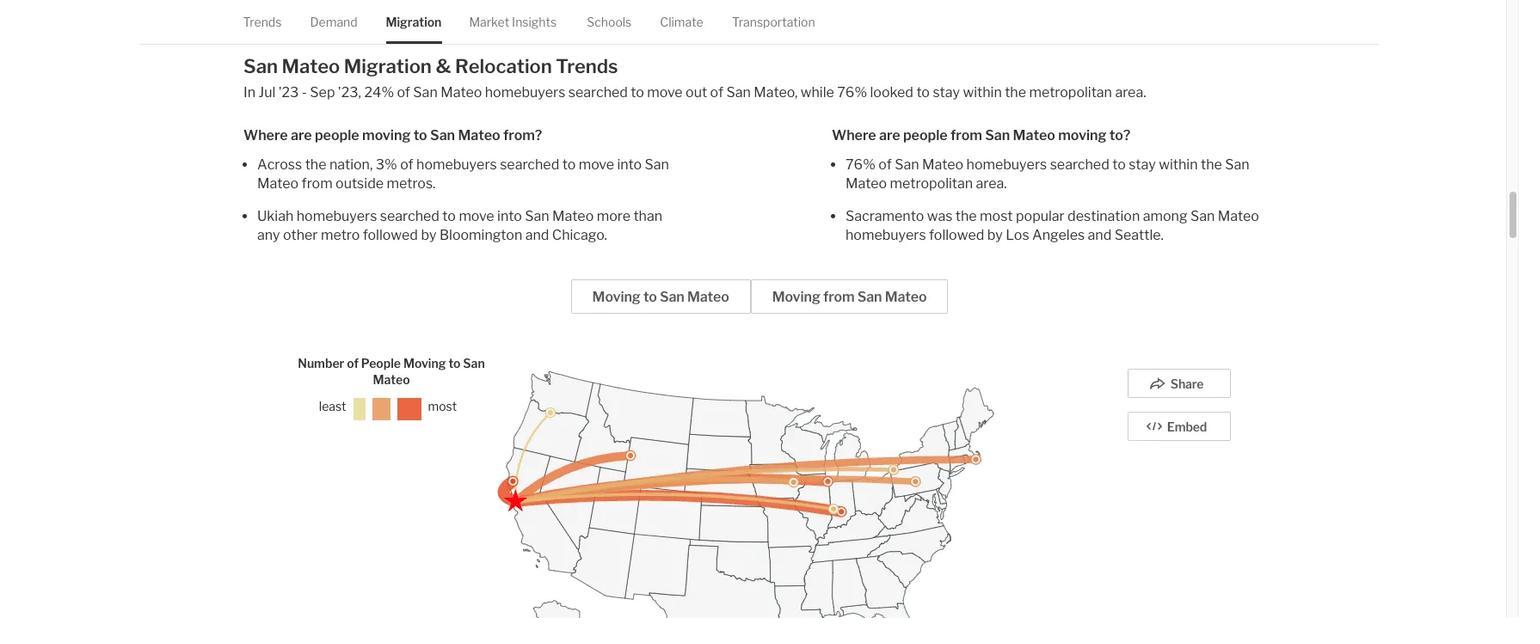 Task type: locate. For each thing, give the bounding box(es) containing it.
1 vertical spatial stay
[[1129, 156, 1156, 173]]

. down among
[[1161, 227, 1164, 243]]

to up across the nation, 3 % of homebuyers searched to move into
[[414, 127, 427, 143]]

0 horizontal spatial area.
[[976, 175, 1007, 192]]

1 horizontal spatial and
[[1088, 227, 1112, 243]]

0 horizontal spatial move
[[459, 208, 495, 224]]

0 vertical spatial within
[[963, 84, 1002, 100]]

mateo
[[282, 55, 340, 77], [441, 84, 482, 100], [754, 84, 795, 100], [458, 127, 501, 143], [1013, 127, 1056, 143], [922, 156, 964, 173], [257, 175, 299, 192], [846, 175, 887, 192], [553, 208, 594, 224], [1218, 208, 1260, 224], [688, 289, 729, 305], [885, 289, 927, 305], [373, 373, 410, 387]]

.
[[604, 227, 607, 243], [1161, 227, 1164, 243]]

migration up 24 on the top
[[344, 55, 432, 77]]

,
[[358, 84, 361, 100], [795, 84, 798, 100]]

moving
[[362, 127, 411, 143], [1059, 127, 1107, 143]]

2 followed from the left
[[929, 227, 985, 243]]

0 horizontal spatial ,
[[358, 84, 361, 100]]

followed down was
[[929, 227, 985, 243]]

area. down the 76 % of san mateo homebuyers searched to stay within the
[[976, 175, 1007, 192]]

1 horizontal spatial within
[[1159, 156, 1198, 173]]

where down while
[[832, 127, 877, 143]]

bloomington and chicago .
[[440, 227, 607, 243]]

across
[[257, 156, 302, 173]]

most
[[980, 208, 1013, 224], [428, 400, 457, 414]]

are down looked on the right of page
[[879, 127, 901, 143]]

where
[[244, 127, 288, 143], [832, 127, 877, 143]]

trends up jul
[[244, 15, 282, 29]]

ukiah
[[257, 208, 294, 224]]

1 horizontal spatial people
[[904, 127, 948, 143]]

within up among
[[1159, 156, 1198, 173]]

of left people
[[347, 356, 359, 371]]

stay down to?
[[1129, 156, 1156, 173]]

area. inside the "san mateo migration & relocation trends in jul '23 - sep '23 , 24 % of san mateo homebuyers searched to move out of san mateo , while 76 % looked to stay within the metropolitan area."
[[1116, 84, 1147, 100]]

0 horizontal spatial from
[[302, 175, 333, 192]]

people
[[315, 127, 359, 143], [904, 127, 948, 143]]

move
[[647, 84, 683, 100], [579, 156, 614, 173], [459, 208, 495, 224]]

0 vertical spatial migration
[[386, 15, 442, 29]]

0 vertical spatial stay
[[933, 84, 960, 100]]

to?
[[1110, 127, 1131, 143]]

2 vertical spatial move
[[459, 208, 495, 224]]

homebuyers up the metros.
[[417, 156, 497, 173]]

and left chicago
[[526, 227, 549, 243]]

followed down ukiah homebuyers searched to move into san mateo
[[363, 227, 418, 243]]

% up where are people moving to san mateo from?
[[382, 84, 394, 100]]

1 horizontal spatial are
[[879, 127, 901, 143]]

0 horizontal spatial '23
[[279, 84, 299, 100]]

move left out
[[647, 84, 683, 100]]

0 horizontal spatial by
[[421, 227, 437, 243]]

to right people
[[449, 356, 461, 371]]

2 horizontal spatial moving
[[773, 289, 821, 305]]

was
[[927, 208, 953, 224]]

76 right while
[[838, 84, 855, 100]]

of right out
[[710, 84, 724, 100]]

0 horizontal spatial moving
[[362, 127, 411, 143]]

moving up 3
[[362, 127, 411, 143]]

0 vertical spatial from
[[951, 127, 983, 143]]

homebuyers down where are people from san mateo moving to?
[[967, 156, 1047, 173]]

by left los
[[988, 227, 1003, 243]]

to down than
[[644, 289, 657, 305]]

into up bloomington and chicago .
[[497, 208, 522, 224]]

1 by from the left
[[421, 227, 437, 243]]

. inside sacramento was the most popular destination among san mateo homebuyers followed by los angeles and seattle .
[[1161, 227, 1164, 243]]

followed inside more than any other metro followed by
[[363, 227, 418, 243]]

by down ukiah homebuyers searched to move into san mateo
[[421, 227, 437, 243]]

homebuyers
[[485, 84, 566, 100], [417, 156, 497, 173], [967, 156, 1047, 173], [297, 208, 377, 224], [846, 227, 927, 243]]

chicago
[[552, 227, 604, 243]]

area. up to?
[[1116, 84, 1147, 100]]

2 san mateo from the left
[[846, 156, 1250, 192]]

to right looked on the right of page
[[917, 84, 930, 100]]

0 vertical spatial trends
[[244, 15, 282, 29]]

the inside the "san mateo migration & relocation trends in jul '23 - sep '23 , 24 % of san mateo homebuyers searched to move out of san mateo , while 76 % looked to stay within the metropolitan area."
[[1005, 84, 1027, 100]]

trends link
[[244, 0, 282, 44]]

san mateo
[[257, 156, 669, 192], [846, 156, 1250, 192]]

1 vertical spatial migration
[[344, 55, 432, 77]]

1 and from the left
[[526, 227, 549, 243]]

1 horizontal spatial where
[[832, 127, 877, 143]]

insights
[[513, 15, 557, 29]]

san mateo up more than any other metro followed by at the top of the page
[[257, 156, 669, 192]]

where up across
[[244, 127, 288, 143]]

&
[[436, 55, 451, 77]]

76 up sacramento
[[846, 156, 863, 173]]

-
[[302, 84, 307, 100]]

0 horizontal spatial are
[[291, 127, 312, 143]]

trends inside the "san mateo migration & relocation trends in jul '23 - sep '23 , 24 % of san mateo homebuyers searched to move out of san mateo , while 76 % looked to stay within the metropolitan area."
[[556, 55, 618, 77]]

0 horizontal spatial people
[[315, 127, 359, 143]]

0 horizontal spatial followed
[[363, 227, 418, 243]]

are
[[291, 127, 312, 143], [879, 127, 901, 143]]

1 vertical spatial most
[[428, 400, 457, 414]]

into
[[617, 156, 642, 173], [497, 208, 522, 224]]

0 vertical spatial most
[[980, 208, 1013, 224]]

within
[[963, 84, 1002, 100], [1159, 156, 1198, 173]]

0 horizontal spatial into
[[497, 208, 522, 224]]

stay
[[933, 84, 960, 100], [1129, 156, 1156, 173]]

2 vertical spatial from
[[824, 289, 855, 305]]

'23 left -
[[279, 84, 299, 100]]

most up los
[[980, 208, 1013, 224]]

metropolitan
[[1030, 84, 1113, 100], [890, 175, 973, 192]]

moving
[[593, 289, 641, 305], [773, 289, 821, 305], [403, 356, 446, 371]]

san mateo up popular
[[846, 156, 1250, 192]]

homebuyers down sacramento
[[846, 227, 927, 243]]

and down destination
[[1088, 227, 1112, 243]]

2 . from the left
[[1161, 227, 1164, 243]]

trends down schools link
[[556, 55, 618, 77]]

people for moving
[[315, 127, 359, 143]]

metropolitan up was
[[890, 175, 973, 192]]

homebuyers down relocation
[[485, 84, 566, 100]]

1 horizontal spatial followed
[[929, 227, 985, 243]]

2 people from the left
[[904, 127, 948, 143]]

searched
[[569, 84, 628, 100], [500, 156, 560, 173], [1050, 156, 1110, 173], [380, 208, 440, 224]]

homebuyers inside sacramento was the most popular destination among san mateo homebuyers followed by los angeles and seattle .
[[846, 227, 927, 243]]

to
[[631, 84, 644, 100], [917, 84, 930, 100], [414, 127, 427, 143], [563, 156, 576, 173], [1113, 156, 1126, 173], [443, 208, 456, 224], [644, 289, 657, 305], [449, 356, 461, 371]]

, left while
[[795, 84, 798, 100]]

0 horizontal spatial san mateo
[[257, 156, 669, 192]]

0 vertical spatial move
[[647, 84, 683, 100]]

0 vertical spatial metropolitan
[[1030, 84, 1113, 100]]

moving from san mateo
[[773, 289, 927, 305]]

popular
[[1016, 208, 1065, 224]]

schools link
[[588, 0, 632, 44]]

outside
[[336, 175, 384, 192]]

searched down schools link
[[569, 84, 628, 100]]

than
[[634, 208, 663, 224]]

'23 left 24 on the top
[[338, 84, 358, 100]]

1 horizontal spatial moving
[[593, 289, 641, 305]]

1 horizontal spatial .
[[1161, 227, 1164, 243]]

homebuyers up metro
[[297, 208, 377, 224]]

1 horizontal spatial most
[[980, 208, 1013, 224]]

1 vertical spatial trends
[[556, 55, 618, 77]]

76
[[838, 84, 855, 100], [846, 156, 863, 173]]

1 vertical spatial move
[[579, 156, 614, 173]]

of up the metros.
[[400, 156, 414, 173]]

of
[[397, 84, 410, 100], [710, 84, 724, 100], [400, 156, 414, 173], [879, 156, 892, 173], [347, 356, 359, 371]]

1 horizontal spatial trends
[[556, 55, 618, 77]]

and
[[526, 227, 549, 243], [1088, 227, 1112, 243]]

1 horizontal spatial stay
[[1129, 156, 1156, 173]]

1 are from the left
[[291, 127, 312, 143]]

1 horizontal spatial by
[[988, 227, 1003, 243]]

embed button
[[1128, 412, 1231, 441]]

1 horizontal spatial '23
[[338, 84, 358, 100]]

0 vertical spatial into
[[617, 156, 642, 173]]

2 where from the left
[[832, 127, 877, 143]]

'23
[[279, 84, 299, 100], [338, 84, 358, 100]]

2 , from the left
[[795, 84, 798, 100]]

nation,
[[330, 156, 373, 173]]

to inside number of people moving to san mateo
[[449, 356, 461, 371]]

, left 24 on the top
[[358, 84, 361, 100]]

followed
[[363, 227, 418, 243], [929, 227, 985, 243]]

stay inside the "san mateo migration & relocation trends in jul '23 - sep '23 , 24 % of san mateo homebuyers searched to move out of san mateo , while 76 % looked to stay within the metropolitan area."
[[933, 84, 960, 100]]

people for from
[[904, 127, 948, 143]]

are up across
[[291, 127, 312, 143]]

1 people from the left
[[315, 127, 359, 143]]

1 horizontal spatial ,
[[795, 84, 798, 100]]

to left out
[[631, 84, 644, 100]]

0 horizontal spatial where
[[244, 127, 288, 143]]

0 horizontal spatial within
[[963, 84, 1002, 100]]

share button
[[1128, 369, 1231, 398]]

people up the metropolitan area.
[[904, 127, 948, 143]]

the inside sacramento was the most popular destination among san mateo homebuyers followed by los angeles and seattle .
[[956, 208, 977, 224]]

migration up &
[[386, 15, 442, 29]]

%
[[382, 84, 394, 100], [855, 84, 868, 100], [385, 156, 397, 173], [863, 156, 876, 173]]

from
[[951, 127, 983, 143], [302, 175, 333, 192], [824, 289, 855, 305]]

san mateo migration & relocation trends in jul '23 - sep '23 , 24 % of san mateo homebuyers searched to move out of san mateo , while 76 % looked to stay within the metropolitan area.
[[244, 55, 1147, 100]]

moving left to?
[[1059, 127, 1107, 143]]

2 and from the left
[[1088, 227, 1112, 243]]

area.
[[1116, 84, 1147, 100], [976, 175, 1007, 192]]

0 vertical spatial area.
[[1116, 84, 1147, 100]]

1 vertical spatial from
[[302, 175, 333, 192]]

to up chicago
[[563, 156, 576, 173]]

1 vertical spatial metropolitan
[[890, 175, 973, 192]]

1 vertical spatial within
[[1159, 156, 1198, 173]]

by
[[421, 227, 437, 243], [988, 227, 1003, 243]]

0 horizontal spatial stay
[[933, 84, 960, 100]]

1 '23 from the left
[[279, 84, 299, 100]]

2 '23 from the left
[[338, 84, 358, 100]]

0 horizontal spatial moving
[[403, 356, 446, 371]]

2 by from the left
[[988, 227, 1003, 243]]

1 where from the left
[[244, 127, 288, 143]]

1 horizontal spatial area.
[[1116, 84, 1147, 100]]

2 are from the left
[[879, 127, 901, 143]]

1 horizontal spatial metropolitan
[[1030, 84, 1113, 100]]

looked
[[870, 84, 914, 100]]

san
[[244, 55, 278, 77], [413, 84, 438, 100], [727, 84, 751, 100], [430, 127, 455, 143], [986, 127, 1011, 143], [645, 156, 669, 173], [895, 156, 920, 173], [1226, 156, 1250, 173], [525, 208, 550, 224], [1191, 208, 1215, 224], [660, 289, 685, 305], [858, 289, 882, 305], [463, 356, 485, 371]]

los
[[1006, 227, 1030, 243]]

0 horizontal spatial trends
[[244, 15, 282, 29]]

people up "nation,"
[[315, 127, 359, 143]]

1 followed from the left
[[363, 227, 418, 243]]

embed
[[1168, 420, 1208, 434]]

into up more
[[617, 156, 642, 173]]

0 horizontal spatial and
[[526, 227, 549, 243]]

migration
[[386, 15, 442, 29], [344, 55, 432, 77]]

1 horizontal spatial moving
[[1059, 127, 1107, 143]]

trends
[[244, 15, 282, 29], [556, 55, 618, 77]]

searched inside the "san mateo migration & relocation trends in jul '23 - sep '23 , 24 % of san mateo homebuyers searched to move out of san mateo , while 76 % looked to stay within the metropolitan area."
[[569, 84, 628, 100]]

of up sacramento
[[879, 156, 892, 173]]

stay right looked on the right of page
[[933, 84, 960, 100]]

searched down from?
[[500, 156, 560, 173]]

1 horizontal spatial san mateo
[[846, 156, 1250, 192]]

most down number of people moving to san mateo
[[428, 400, 457, 414]]

market insights link
[[470, 0, 557, 44]]

sacramento was the most popular destination among san mateo homebuyers followed by los angeles and seattle .
[[846, 208, 1260, 243]]

0 horizontal spatial metropolitan
[[890, 175, 973, 192]]

the
[[1005, 84, 1027, 100], [305, 156, 327, 173], [1201, 156, 1223, 173], [956, 208, 977, 224]]

market
[[470, 15, 510, 29]]

in
[[244, 84, 256, 100]]

move up bloomington in the top left of the page
[[459, 208, 495, 224]]

1 horizontal spatial from
[[824, 289, 855, 305]]

sacramento
[[846, 208, 924, 224]]

move up more
[[579, 156, 614, 173]]

number
[[298, 356, 345, 371]]

1 san mateo from the left
[[257, 156, 669, 192]]

2 horizontal spatial from
[[951, 127, 983, 143]]

from outside metros.
[[299, 175, 436, 192]]

climate link
[[661, 0, 704, 44]]

. down more
[[604, 227, 607, 243]]

within up where are people from san mateo moving to?
[[963, 84, 1002, 100]]

0 horizontal spatial .
[[604, 227, 607, 243]]

2 horizontal spatial move
[[647, 84, 683, 100]]

metropolitan up to?
[[1030, 84, 1113, 100]]

searched down the metros.
[[380, 208, 440, 224]]

san inside number of people moving to san mateo
[[463, 356, 485, 371]]

are for metropolitan area.
[[879, 127, 901, 143]]

0 vertical spatial 76
[[838, 84, 855, 100]]

1 moving from the left
[[362, 127, 411, 143]]

0 horizontal spatial most
[[428, 400, 457, 414]]

1 horizontal spatial into
[[617, 156, 642, 173]]



Task type: vqa. For each thing, say whether or not it's contained in the screenshot.
'Wednesday'
no



Task type: describe. For each thing, give the bounding box(es) containing it.
and inside sacramento was the most popular destination among san mateo homebuyers followed by los angeles and seattle .
[[1088, 227, 1112, 243]]

bloomington
[[440, 227, 523, 243]]

searched up destination
[[1050, 156, 1110, 173]]

migration inside the "san mateo migration & relocation trends in jul '23 - sep '23 , 24 % of san mateo homebuyers searched to move out of san mateo , while 76 % looked to stay within the metropolitan area."
[[344, 55, 432, 77]]

across the nation, 3 % of homebuyers searched to move into
[[257, 156, 645, 173]]

migration link
[[386, 0, 442, 44]]

seattle
[[1115, 227, 1161, 243]]

% up sacramento
[[863, 156, 876, 173]]

metropolitan area.
[[887, 175, 1007, 192]]

% up the metros.
[[385, 156, 397, 173]]

while
[[801, 84, 835, 100]]

of inside number of people moving to san mateo
[[347, 356, 359, 371]]

homebuyers inside the "san mateo migration & relocation trends in jul '23 - sep '23 , 24 % of san mateo homebuyers searched to move out of san mateo , while 76 % looked to stay within the metropolitan area."
[[485, 84, 566, 100]]

mateo inside sacramento was the most popular destination among san mateo homebuyers followed by los angeles and seattle .
[[1218, 208, 1260, 224]]

ukiah homebuyers searched to move into san mateo
[[257, 208, 594, 224]]

angeles
[[1033, 227, 1085, 243]]

share
[[1171, 377, 1204, 391]]

where for across the nation,
[[244, 127, 288, 143]]

are for across
[[291, 127, 312, 143]]

metro
[[321, 227, 360, 243]]

mateo inside number of people moving to san mateo
[[373, 373, 410, 387]]

climate
[[661, 15, 704, 29]]

moving to san mateo
[[593, 289, 729, 305]]

where for 76
[[832, 127, 877, 143]]

among
[[1143, 208, 1188, 224]]

1 vertical spatial area.
[[976, 175, 1007, 192]]

metros.
[[387, 175, 436, 192]]

76 % of san mateo homebuyers searched to stay within the
[[846, 156, 1226, 173]]

other
[[283, 227, 318, 243]]

moving inside number of people moving to san mateo
[[403, 356, 446, 371]]

metropolitan inside the "san mateo migration & relocation trends in jul '23 - sep '23 , 24 % of san mateo homebuyers searched to move out of san mateo , while 76 % looked to stay within the metropolitan area."
[[1030, 84, 1113, 100]]

transportation
[[733, 15, 816, 29]]

to down to?
[[1113, 156, 1126, 173]]

by inside sacramento was the most popular destination among san mateo homebuyers followed by los angeles and seattle .
[[988, 227, 1003, 243]]

san inside sacramento was the most popular destination among san mateo homebuyers followed by los angeles and seattle .
[[1191, 208, 1215, 224]]

jul
[[259, 84, 276, 100]]

from?
[[503, 127, 542, 143]]

move inside the "san mateo migration & relocation trends in jul '23 - sep '23 , 24 % of san mateo homebuyers searched to move out of san mateo , while 76 % looked to stay within the metropolitan area."
[[647, 84, 683, 100]]

1 vertical spatial 76
[[846, 156, 863, 173]]

where are people moving to san mateo from?
[[244, 127, 542, 143]]

schools
[[588, 15, 632, 29]]

number of people moving to san mateo
[[298, 356, 485, 387]]

out
[[686, 84, 707, 100]]

where are people from san mateo moving to?
[[832, 127, 1131, 143]]

demand
[[311, 15, 358, 29]]

sep
[[310, 84, 335, 100]]

76 inside the "san mateo migration & relocation trends in jul '23 - sep '23 , 24 % of san mateo homebuyers searched to move out of san mateo , while 76 % looked to stay within the metropolitan area."
[[838, 84, 855, 100]]

moving for moving to
[[593, 289, 641, 305]]

least
[[319, 400, 346, 414]]

relocation
[[455, 55, 552, 77]]

more than any other metro followed by
[[257, 208, 663, 243]]

destination
[[1068, 208, 1140, 224]]

demand link
[[311, 0, 358, 44]]

moving for moving from
[[773, 289, 821, 305]]

market insights
[[470, 15, 557, 29]]

within inside the "san mateo migration & relocation trends in jul '23 - sep '23 , 24 % of san mateo homebuyers searched to move out of san mateo , while 76 % looked to stay within the metropolitan area."
[[963, 84, 1002, 100]]

1 . from the left
[[604, 227, 607, 243]]

transportation link
[[733, 0, 816, 44]]

any
[[257, 227, 280, 243]]

1 , from the left
[[358, 84, 361, 100]]

people
[[361, 356, 401, 371]]

% left looked on the right of page
[[855, 84, 868, 100]]

most inside sacramento was the most popular destination among san mateo homebuyers followed by los angeles and seattle .
[[980, 208, 1013, 224]]

24
[[364, 84, 382, 100]]

1 vertical spatial into
[[497, 208, 522, 224]]

of right 24 on the top
[[397, 84, 410, 100]]

to up bloomington in the top left of the page
[[443, 208, 456, 224]]

followed inside sacramento was the most popular destination among san mateo homebuyers followed by los angeles and seattle .
[[929, 227, 985, 243]]

by inside more than any other metro followed by
[[421, 227, 437, 243]]

more
[[597, 208, 631, 224]]

2 moving from the left
[[1059, 127, 1107, 143]]

3
[[376, 156, 385, 173]]

1 horizontal spatial move
[[579, 156, 614, 173]]



